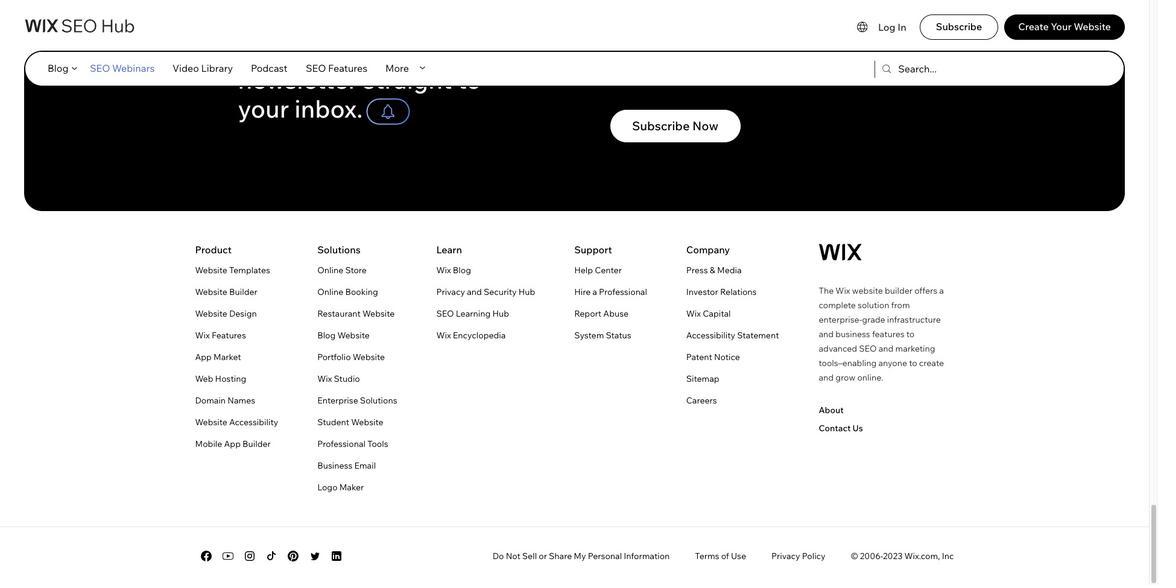 Task type: describe. For each thing, give the bounding box(es) containing it.
business
[[318, 460, 353, 471]]

to inside * by submitting this form, you agree to the wix terms of use and acknowledge that wix will treat your data in accordance with
[[754, 50, 762, 61]]

0 vertical spatial policy
[[684, 77, 707, 88]]

my
[[574, 551, 586, 562]]

student
[[318, 417, 350, 428]]

report abuse
[[575, 308, 629, 319]]

seo webinars
[[90, 62, 155, 74]]

portfolio website link
[[318, 350, 385, 364]]

system
[[575, 330, 604, 341]]

2023
[[884, 551, 903, 562]]

stay
[[238, 6, 289, 37]]

names
[[228, 395, 255, 406]]

online booking
[[318, 286, 378, 297]]

logo
[[318, 482, 338, 493]]

podcast
[[251, 62, 288, 74]]

privacy for privacy and security hub
[[437, 286, 465, 297]]

abuse
[[604, 308, 629, 319]]

seo for seo webinars
[[90, 62, 110, 74]]

business email link
[[318, 459, 376, 473]]

store
[[345, 265, 367, 276]]

professional tools link
[[318, 437, 388, 451]]

searchlight
[[347, 35, 478, 66]]

patent notice
[[687, 352, 740, 363]]

0 horizontal spatial professional
[[318, 439, 366, 449]]

status
[[606, 330, 632, 341]]

the inside stay in the know about seo. get searchlight newsletter straight to your inbox.
[[321, 6, 358, 37]]

subscribe for subscribe now
[[633, 118, 690, 133]]

wix capital link
[[687, 306, 731, 321]]

Enter your email here email field
[[611, 0, 864, 16]]

encyclopedia
[[453, 330, 506, 341]]

website inside website accessibility link
[[195, 417, 227, 428]]

advanced
[[819, 343, 858, 354]]

.
[[707, 77, 709, 88]]

report
[[575, 308, 602, 319]]

video
[[173, 62, 199, 74]]

domain names
[[195, 395, 255, 406]]

inbox.
[[295, 93, 363, 124]]

log
[[879, 21, 896, 33]]

share
[[549, 551, 572, 562]]

website accessibility link
[[195, 415, 278, 430]]

you
[[713, 50, 728, 61]]

use inside * by submitting this form, you agree to the wix terms of use and acknowledge that wix will treat your data in accordance with
[[831, 50, 847, 61]]

careers
[[687, 395, 717, 406]]

grow
[[836, 372, 856, 383]]

anyone
[[879, 358, 908, 369]]

blog for blog website
[[318, 330, 336, 341]]

press
[[687, 265, 708, 276]]

subscribe link
[[920, 14, 999, 40]]

system status link
[[575, 328, 632, 343]]

terms inside * by submitting this form, you agree to the wix terms of use and acknowledge that wix will treat your data in accordance with
[[796, 50, 820, 61]]

online for online booking
[[318, 286, 344, 297]]

contact us link
[[819, 423, 864, 434]]

web hosting link
[[195, 372, 246, 386]]

help center link
[[575, 263, 622, 277]]

and inside * by submitting this form, you agree to the wix terms of use and acknowledge that wix will treat your data in accordance with
[[612, 63, 627, 74]]

website builder link
[[195, 285, 258, 299]]

log in link
[[879, 15, 914, 39]]

wix down learn
[[437, 265, 451, 276]]

wix studio link
[[318, 372, 360, 386]]

us
[[853, 423, 864, 434]]

mobile
[[195, 439, 222, 449]]

design
[[229, 308, 257, 319]]

more wix pages element
[[0, 211, 1150, 585]]

business
[[836, 329, 871, 340]]

careers link
[[687, 393, 717, 408]]

seo features link
[[297, 56, 377, 80]]

facebook image
[[199, 549, 213, 564]]

mobile app builder
[[195, 439, 271, 449]]

website inside website templates "link"
[[195, 265, 227, 276]]

booking
[[345, 286, 378, 297]]

tools–enabling
[[819, 358, 877, 369]]

wix inside "link"
[[437, 330, 451, 341]]

website inside portfolio website link
[[353, 352, 385, 363]]

blog for blog
[[48, 62, 68, 74]]

market
[[214, 352, 241, 363]]

privacy and security hub
[[437, 286, 536, 297]]

accessibility statement
[[687, 330, 780, 341]]

website design
[[195, 308, 257, 319]]

patent notice link
[[687, 350, 740, 364]]

website inside 'website design' link
[[195, 308, 227, 319]]

support
[[575, 244, 612, 256]]

subscribe now
[[633, 118, 719, 133]]

website inside blog website link
[[338, 330, 370, 341]]

grade
[[863, 314, 886, 325]]

2006-
[[860, 551, 884, 562]]

relations
[[721, 286, 757, 297]]

by
[[618, 50, 628, 61]]

0 horizontal spatial hub
[[493, 308, 509, 319]]

wix inside the wix website builder offers a complete solution from enterprise-grade infrastructure and business features to advanced seo and marketing tools–enabling anyone to create and grow online.
[[836, 285, 851, 296]]

your inside * by submitting this form, you agree to the wix terms of use and acknowledge that wix will treat your data in accordance with
[[753, 63, 771, 74]]

privacy and security hub link
[[437, 285, 536, 299]]

privacy policy
[[772, 551, 826, 562]]

contact
[[819, 423, 851, 434]]

complete
[[819, 300, 856, 311]]

enterprise
[[318, 395, 358, 406]]

builder inside 'website builder' link
[[229, 286, 258, 297]]

that
[[684, 63, 700, 74]]

in
[[898, 21, 907, 33]]

create
[[1019, 21, 1049, 33]]

wix left capital
[[687, 308, 701, 319]]

features for wix features
[[212, 330, 246, 341]]

linkedin image
[[329, 549, 344, 564]]

&
[[710, 265, 716, 276]]

center
[[595, 265, 622, 276]]

0 horizontal spatial a
[[593, 286, 598, 297]]

domain
[[195, 395, 226, 406]]

app inside app market link
[[195, 352, 212, 363]]

website builder
[[195, 286, 258, 297]]

wix left studio
[[318, 373, 332, 384]]

subscribe for subscribe
[[937, 21, 983, 33]]

online store
[[318, 265, 367, 276]]

offers
[[915, 285, 938, 296]]

and up advanced
[[819, 329, 834, 340]]

Search... search field
[[899, 56, 997, 83]]



Task type: vqa. For each thing, say whether or not it's contained in the screenshot.
Should
no



Task type: locate. For each thing, give the bounding box(es) containing it.
get
[[300, 35, 342, 66]]

wix logo, homepage image
[[819, 244, 862, 261]]

to
[[754, 50, 762, 61], [458, 64, 481, 95], [907, 329, 915, 340], [910, 358, 918, 369]]

1 horizontal spatial professional
[[599, 286, 648, 297]]

seo learning hub link
[[437, 306, 509, 321]]

1 horizontal spatial hub
[[519, 286, 536, 297]]

to down infrastructure
[[907, 329, 915, 340]]

1 vertical spatial hub
[[493, 308, 509, 319]]

a right 'offers'
[[940, 285, 945, 296]]

online.
[[858, 372, 884, 383]]

to down about
[[458, 64, 481, 95]]

0 vertical spatial use
[[831, 50, 847, 61]]

now
[[693, 118, 719, 133]]

seo for seo features
[[306, 62, 326, 74]]

enterprise solutions
[[318, 395, 397, 406]]

wix features link
[[195, 328, 246, 343]]

use inside more wix pages element
[[731, 551, 747, 562]]

1 vertical spatial app
[[224, 439, 241, 449]]

features for seo features
[[328, 62, 368, 74]]

accessibility down wix capital
[[687, 330, 736, 341]]

app inside mobile app builder link
[[224, 439, 241, 449]]

online
[[318, 265, 344, 276], [318, 286, 344, 297]]

and down features on the bottom of the page
[[879, 343, 894, 354]]

will
[[718, 63, 731, 74]]

website right your
[[1074, 21, 1112, 33]]

*
[[612, 50, 616, 61]]

0 vertical spatial of
[[822, 50, 830, 61]]

website inside restaurant website link
[[363, 308, 395, 319]]

help
[[575, 265, 593, 276]]

0 horizontal spatial subscribe
[[633, 118, 690, 133]]

solutions up student website link
[[360, 395, 397, 406]]

video library
[[173, 62, 233, 74]]

features up 'market'
[[212, 330, 246, 341]]

in inside * by submitting this form, you agree to the wix terms of use and acknowledge that wix will treat your data in accordance with
[[793, 63, 800, 74]]

terms
[[796, 50, 820, 61], [696, 551, 720, 562]]

personal
[[588, 551, 622, 562]]

notice
[[715, 352, 740, 363]]

and up learning
[[467, 286, 482, 297]]

portfolio website
[[318, 352, 385, 363]]

1 horizontal spatial the
[[764, 50, 777, 61]]

0 horizontal spatial features
[[212, 330, 246, 341]]

log in
[[879, 21, 907, 33]]

the up data on the right top of the page
[[764, 50, 777, 61]]

the inside * by submitting this form, you agree to the wix terms of use and acknowledge that wix will treat your data in accordance with
[[764, 50, 777, 61]]

1 horizontal spatial your
[[753, 63, 771, 74]]

0 vertical spatial the
[[321, 6, 358, 37]]

video library link
[[164, 56, 242, 80]]

privacy
[[653, 77, 682, 88], [437, 286, 465, 297], [772, 551, 801, 562]]

logo maker
[[318, 482, 364, 493]]

wix up .
[[702, 63, 716, 74]]

1 vertical spatial in
[[793, 63, 800, 74]]

0 horizontal spatial your
[[238, 93, 289, 124]]

website up 'website design' link
[[195, 286, 227, 297]]

tiktok image
[[264, 549, 279, 564]]

seo for seo learning hub
[[437, 308, 454, 319]]

1 horizontal spatial use
[[831, 50, 847, 61]]

seo
[[90, 62, 110, 74], [306, 62, 326, 74], [437, 308, 454, 319], [860, 343, 877, 354]]

press & media link
[[687, 263, 742, 277]]

builder up design at the bottom left
[[229, 286, 258, 297]]

0 vertical spatial accessibility
[[687, 330, 736, 341]]

seo features
[[306, 62, 368, 74]]

blog website
[[318, 330, 370, 341]]

wix terms of use link
[[779, 50, 847, 61]]

1 vertical spatial online
[[318, 286, 344, 297]]

seo left webinars
[[90, 62, 110, 74]]

webinars
[[112, 62, 155, 74]]

online inside online booking link
[[318, 286, 344, 297]]

in right data on the right top of the page
[[793, 63, 800, 74]]

seo down business
[[860, 343, 877, 354]]

0 vertical spatial app
[[195, 352, 212, 363]]

app market link
[[195, 350, 241, 364]]

your left data on the right top of the page
[[753, 63, 771, 74]]

1 vertical spatial accessibility
[[229, 417, 278, 428]]

1 vertical spatial terms
[[696, 551, 720, 562]]

to right agree
[[754, 50, 762, 61]]

to inside stay in the know about seo. get searchlight newsletter straight to your inbox.
[[458, 64, 481, 95]]

instagram image
[[242, 549, 257, 564]]

press & media
[[687, 265, 742, 276]]

online inside online store link
[[318, 265, 344, 276]]

wix up "complete"
[[836, 285, 851, 296]]

a inside the wix website builder offers a complete solution from enterprise-grade infrastructure and business features to advanced seo and marketing tools–enabling anyone to create and grow online.
[[940, 285, 945, 296]]

website down enterprise solutions
[[351, 417, 384, 428]]

hosting
[[215, 373, 246, 384]]

website down the domain
[[195, 417, 227, 428]]

accessibility down names
[[229, 417, 278, 428]]

subscribe inside button
[[633, 118, 690, 133]]

0 horizontal spatial in
[[295, 6, 315, 37]]

patent
[[687, 352, 713, 363]]

youtube image
[[221, 549, 235, 564]]

1 vertical spatial use
[[731, 551, 747, 562]]

0 vertical spatial online
[[318, 265, 344, 276]]

sell
[[523, 551, 537, 562]]

0 horizontal spatial the
[[321, 6, 358, 37]]

of inside more wix pages element
[[722, 551, 730, 562]]

2 vertical spatial privacy
[[772, 551, 801, 562]]

0 vertical spatial hub
[[519, 286, 536, 297]]

1 vertical spatial subscribe
[[633, 118, 690, 133]]

submitting
[[630, 50, 672, 61]]

templates
[[229, 265, 270, 276]]

1 horizontal spatial policy
[[803, 551, 826, 562]]

student website
[[318, 417, 384, 428]]

wix features
[[195, 330, 246, 341]]

0 vertical spatial solutions
[[318, 244, 361, 256]]

1 vertical spatial your
[[238, 93, 289, 124]]

domain names link
[[195, 393, 255, 408]]

0 vertical spatial builder
[[229, 286, 258, 297]]

2 horizontal spatial privacy
[[772, 551, 801, 562]]

and left grow
[[819, 372, 834, 383]]

not
[[506, 551, 521, 562]]

features up the inbox. at left top
[[328, 62, 368, 74]]

features inside more wix pages element
[[212, 330, 246, 341]]

1 vertical spatial blog
[[453, 265, 471, 276]]

sitemap
[[687, 373, 720, 384]]

builder
[[229, 286, 258, 297], [243, 439, 271, 449]]

0 vertical spatial blog
[[48, 62, 68, 74]]

the
[[819, 285, 834, 296]]

1 vertical spatial features
[[212, 330, 246, 341]]

hub right security
[[519, 286, 536, 297]]

seo up the inbox. at left top
[[306, 62, 326, 74]]

terms inside more wix pages element
[[696, 551, 720, 562]]

website down product
[[195, 265, 227, 276]]

0 vertical spatial features
[[328, 62, 368, 74]]

website inside 'website builder' link
[[195, 286, 227, 297]]

subscribe up the search... 'search field'
[[937, 21, 983, 33]]

sitemap link
[[687, 372, 720, 386]]

hub down security
[[493, 308, 509, 319]]

professional up business email
[[318, 439, 366, 449]]

1 vertical spatial the
[[764, 50, 777, 61]]

1 vertical spatial solutions
[[360, 395, 397, 406]]

wix left 'encyclopedia'
[[437, 330, 451, 341]]

builder inside mobile app builder link
[[243, 439, 271, 449]]

seo inside the wix website builder offers a complete solution from enterprise-grade infrastructure and business features to advanced seo and marketing tools–enabling anyone to create and grow online.
[[860, 343, 877, 354]]

1 horizontal spatial privacy
[[653, 77, 682, 88]]

2 horizontal spatial blog
[[453, 265, 471, 276]]

wix up app market
[[195, 330, 210, 341]]

website up studio
[[353, 352, 385, 363]]

to down marketing
[[910, 358, 918, 369]]

podcast link
[[242, 56, 297, 80]]

©
[[851, 551, 859, 562]]

0 vertical spatial privacy
[[653, 77, 682, 88]]

0 horizontal spatial terms
[[696, 551, 720, 562]]

0 vertical spatial your
[[753, 63, 771, 74]]

of inside * by submitting this form, you agree to the wix terms of use and acknowledge that wix will treat your data in accordance with
[[822, 50, 830, 61]]

policy inside more wix pages element
[[803, 551, 826, 562]]

builder down website accessibility link
[[243, 439, 271, 449]]

website templates
[[195, 265, 270, 276]]

None search field
[[876, 56, 1022, 83]]

in right stay
[[295, 6, 315, 37]]

the up seo features
[[321, 6, 358, 37]]

website inside student website link
[[351, 417, 384, 428]]

library
[[201, 62, 233, 74]]

use left privacy policy link
[[731, 551, 747, 562]]

0 horizontal spatial of
[[722, 551, 730, 562]]

1 horizontal spatial in
[[793, 63, 800, 74]]

a right hire
[[593, 286, 598, 297]]

0 horizontal spatial blog
[[48, 62, 68, 74]]

system status
[[575, 330, 632, 341]]

inc
[[943, 551, 955, 562]]

in inside stay in the know about seo. get searchlight newsletter straight to your inbox.
[[295, 6, 315, 37]]

twitter image
[[308, 549, 322, 564]]

* by submitting this form, you agree to the wix terms of use and acknowledge that wix will treat your data in accordance with
[[612, 50, 847, 88]]

wix capital
[[687, 308, 731, 319]]

app down website accessibility link
[[224, 439, 241, 449]]

form,
[[690, 50, 711, 61]]

1 horizontal spatial of
[[822, 50, 830, 61]]

solutions up online store
[[318, 244, 361, 256]]

pinterest image
[[286, 549, 300, 564]]

features
[[873, 329, 905, 340]]

your inside stay in the know about seo. get searchlight newsletter straight to your inbox.
[[238, 93, 289, 124]]

business email
[[318, 460, 376, 471]]

app up web
[[195, 352, 212, 363]]

1 vertical spatial professional
[[318, 439, 366, 449]]

professional up abuse
[[599, 286, 648, 297]]

website up wix features link
[[195, 308, 227, 319]]

learn
[[437, 244, 462, 256]]

online for online store
[[318, 265, 344, 276]]

subscribe down wix's privacy policy .
[[633, 118, 690, 133]]

2 vertical spatial blog
[[318, 330, 336, 341]]

website design link
[[195, 306, 257, 321]]

website down booking
[[363, 308, 395, 319]]

create
[[920, 358, 945, 369]]

0 vertical spatial terms
[[796, 50, 820, 61]]

infrastructure
[[888, 314, 941, 325]]

0 horizontal spatial privacy
[[437, 286, 465, 297]]

1 vertical spatial policy
[[803, 551, 826, 562]]

1 horizontal spatial features
[[328, 62, 368, 74]]

about link
[[819, 405, 844, 416]]

online left store
[[318, 265, 344, 276]]

0 horizontal spatial app
[[195, 352, 212, 363]]

hire a professional link
[[575, 285, 648, 299]]

privacy for privacy policy
[[772, 551, 801, 562]]

seo webinars link
[[81, 56, 164, 80]]

your down podcast
[[238, 93, 289, 124]]

1 horizontal spatial subscribe
[[937, 21, 983, 33]]

policy down that
[[684, 77, 707, 88]]

© 2006-2023 wix.com, inc
[[851, 551, 955, 562]]

wix.com,
[[905, 551, 941, 562]]

0 vertical spatial in
[[295, 6, 315, 37]]

1 vertical spatial of
[[722, 551, 730, 562]]

1 vertical spatial builder
[[243, 439, 271, 449]]

seo learning hub
[[437, 308, 509, 319]]

0 horizontal spatial policy
[[684, 77, 707, 88]]

online up restaurant
[[318, 286, 344, 297]]

1 online from the top
[[318, 265, 344, 276]]

wix up data on the right top of the page
[[779, 50, 794, 61]]

seo.
[[238, 35, 294, 66]]

data
[[773, 63, 791, 74]]

policy left ©
[[803, 551, 826, 562]]

information
[[624, 551, 670, 562]]

1 horizontal spatial terms
[[796, 50, 820, 61]]

1 horizontal spatial blog
[[318, 330, 336, 341]]

1 horizontal spatial app
[[224, 439, 241, 449]]

learning
[[456, 308, 491, 319]]

1 horizontal spatial a
[[940, 285, 945, 296]]

security
[[484, 286, 517, 297]]

do
[[493, 551, 504, 562]]

features
[[328, 62, 368, 74], [212, 330, 246, 341]]

about
[[819, 405, 844, 416]]

2 online from the top
[[318, 286, 344, 297]]

0 vertical spatial subscribe
[[937, 21, 983, 33]]

0 vertical spatial professional
[[599, 286, 648, 297]]

use up accordance
[[831, 50, 847, 61]]

and up the with at top
[[612, 63, 627, 74]]

online booking link
[[318, 285, 378, 299]]

portfolio
[[318, 352, 351, 363]]

1 vertical spatial privacy
[[437, 286, 465, 297]]

enterprise solutions link
[[318, 393, 397, 408]]

privacy inside "privacy and security hub" link
[[437, 286, 465, 297]]

seo left learning
[[437, 308, 454, 319]]

app
[[195, 352, 212, 363], [224, 439, 241, 449]]

0 horizontal spatial accessibility
[[229, 417, 278, 428]]

website inside create your website link
[[1074, 21, 1112, 33]]

website up portfolio website link at left
[[338, 330, 370, 341]]

0 horizontal spatial use
[[731, 551, 747, 562]]

1 horizontal spatial accessibility
[[687, 330, 736, 341]]



